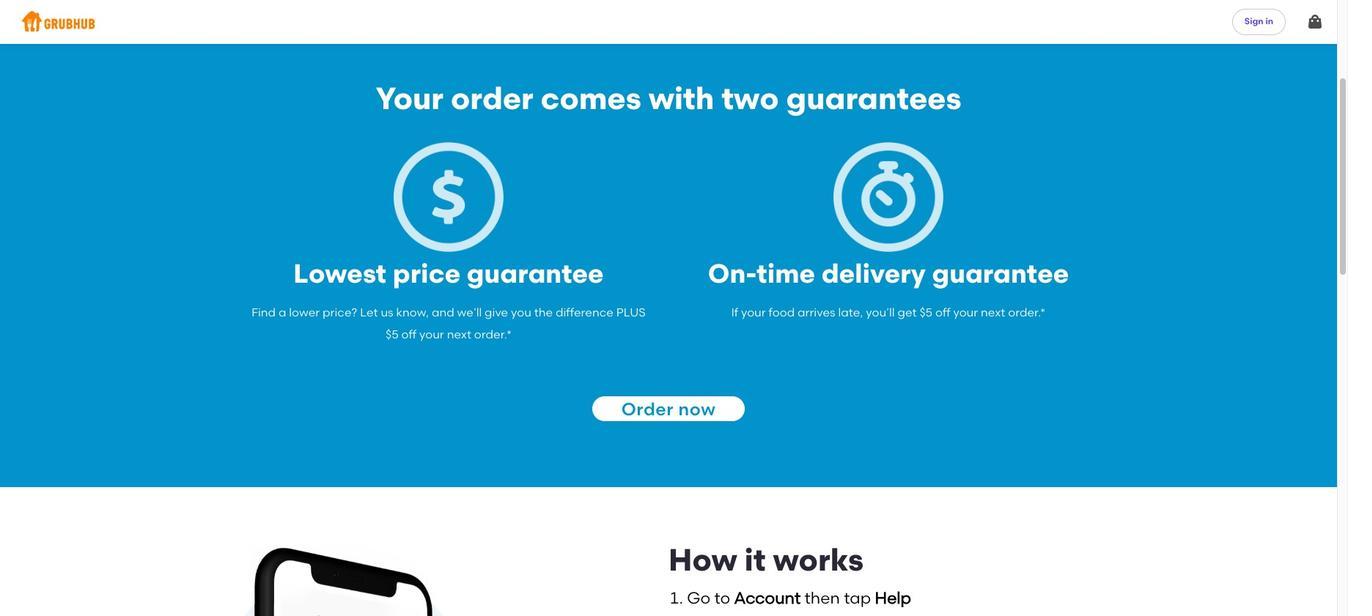 Task type: vqa. For each thing, say whether or not it's contained in the screenshot.
middle the your
yes



Task type: locate. For each thing, give the bounding box(es) containing it.
off down know,
[[402, 328, 417, 342]]

your
[[742, 306, 766, 320], [954, 306, 979, 320], [420, 328, 444, 342]]

1 horizontal spatial guarantee
[[933, 258, 1070, 290]]

account
[[735, 589, 801, 609]]

food
[[769, 306, 795, 320]]

off
[[936, 306, 951, 320], [402, 328, 417, 342]]

in
[[1266, 16, 1274, 27]]

$5 right get
[[920, 306, 933, 320]]

1 vertical spatial order.*
[[474, 328, 512, 342]]

a
[[279, 306, 286, 320]]

how it works
[[669, 542, 864, 580]]

1 horizontal spatial next
[[981, 306, 1006, 320]]

$5 down us
[[386, 328, 399, 342]]

1 vertical spatial next
[[447, 328, 472, 342]]

0 horizontal spatial off
[[402, 328, 417, 342]]

lowest
[[294, 258, 387, 290]]

dollar sign image
[[394, 142, 504, 252]]

works
[[774, 542, 864, 580]]

to
[[715, 589, 731, 609]]

0 horizontal spatial your
[[420, 328, 444, 342]]

1 horizontal spatial $5
[[920, 306, 933, 320]]

1 vertical spatial $5
[[386, 328, 399, 342]]

app screenshot image
[[197, 543, 490, 617]]

grubhub logo image
[[22, 7, 95, 36]]

0 vertical spatial $5
[[920, 306, 933, 320]]

$5
[[920, 306, 933, 320], [386, 328, 399, 342]]

0 horizontal spatial guarantee
[[467, 258, 604, 290]]

1 vertical spatial off
[[402, 328, 417, 342]]

time
[[757, 258, 816, 290]]

your right if
[[742, 306, 766, 320]]

get
[[898, 306, 917, 320]]

difference
[[556, 306, 614, 320]]

0 horizontal spatial $5
[[386, 328, 399, 342]]

order
[[451, 80, 534, 117]]

it
[[745, 542, 766, 580]]

order now button
[[592, 396, 746, 423]]

on-
[[708, 258, 757, 290]]

next
[[981, 306, 1006, 320], [447, 328, 472, 342]]

your inside find a lower price? let us know, and we'll give you the difference plus $5 off your next order.*
[[420, 328, 444, 342]]

0 horizontal spatial next
[[447, 328, 472, 342]]

your right get
[[954, 306, 979, 320]]

the
[[534, 306, 553, 320]]

we'll
[[457, 306, 482, 320]]

order
[[622, 399, 674, 420]]

guarantee
[[467, 258, 604, 290], [933, 258, 1070, 290]]

off right get
[[936, 306, 951, 320]]

0 vertical spatial next
[[981, 306, 1006, 320]]

order.*
[[1009, 306, 1046, 320], [474, 328, 512, 342]]

lowest price guarantee
[[294, 258, 604, 290]]

your order comes with two guarantees
[[376, 80, 962, 117]]

order now
[[622, 399, 716, 420]]

arrives
[[798, 306, 836, 320]]

your down 'and'
[[420, 328, 444, 342]]

1 horizontal spatial off
[[936, 306, 951, 320]]

1 horizontal spatial order.*
[[1009, 306, 1046, 320]]

0 horizontal spatial order.*
[[474, 328, 512, 342]]

now
[[679, 399, 716, 420]]

sign in link
[[1233, 9, 1287, 35]]

if your food arrives late, you'll get $5 off your next order.*
[[732, 306, 1046, 320]]



Task type: describe. For each thing, give the bounding box(es) containing it.
comes
[[541, 80, 642, 117]]

with
[[649, 80, 715, 117]]

two
[[722, 80, 779, 117]]

let
[[360, 306, 378, 320]]

delivery
[[822, 258, 926, 290]]

know,
[[396, 306, 429, 320]]

how
[[669, 542, 738, 580]]

price?
[[323, 306, 358, 320]]

find a lower price? let us know, and we'll give you the difference plus $5 off your next order.*
[[252, 306, 646, 342]]

lower
[[289, 306, 320, 320]]

0 vertical spatial order.*
[[1009, 306, 1046, 320]]

on-time delivery guarantee
[[708, 258, 1070, 290]]

go
[[687, 589, 711, 609]]

0 vertical spatial off
[[936, 306, 951, 320]]

late,
[[839, 306, 864, 320]]

$5 inside find a lower price? let us know, and we'll give you the difference plus $5 off your next order.*
[[386, 328, 399, 342]]

help
[[876, 589, 912, 609]]

time image
[[834, 142, 944, 252]]

1 horizontal spatial your
[[742, 306, 766, 320]]

off inside find a lower price? let us know, and we'll give you the difference plus $5 off your next order.*
[[402, 328, 417, 342]]

sign in
[[1245, 16, 1274, 27]]

2 guarantee from the left
[[933, 258, 1070, 290]]

order.* inside find a lower price? let us know, and we'll give you the difference plus $5 off your next order.*
[[474, 328, 512, 342]]

next inside find a lower price? let us know, and we'll give you the difference plus $5 off your next order.*
[[447, 328, 472, 342]]

go to account then tap help
[[687, 589, 912, 609]]

your
[[376, 80, 444, 117]]

2 horizontal spatial your
[[954, 306, 979, 320]]

plus
[[617, 306, 646, 320]]

you
[[511, 306, 532, 320]]

you'll
[[866, 306, 895, 320]]

then
[[805, 589, 841, 609]]

if
[[732, 306, 739, 320]]

give
[[485, 306, 508, 320]]

find
[[252, 306, 276, 320]]

price
[[393, 258, 461, 290]]

guarantees
[[787, 80, 962, 117]]

sign
[[1245, 16, 1264, 27]]

us
[[381, 306, 394, 320]]

and
[[432, 306, 455, 320]]

1 guarantee from the left
[[467, 258, 604, 290]]

tap
[[844, 589, 872, 609]]



